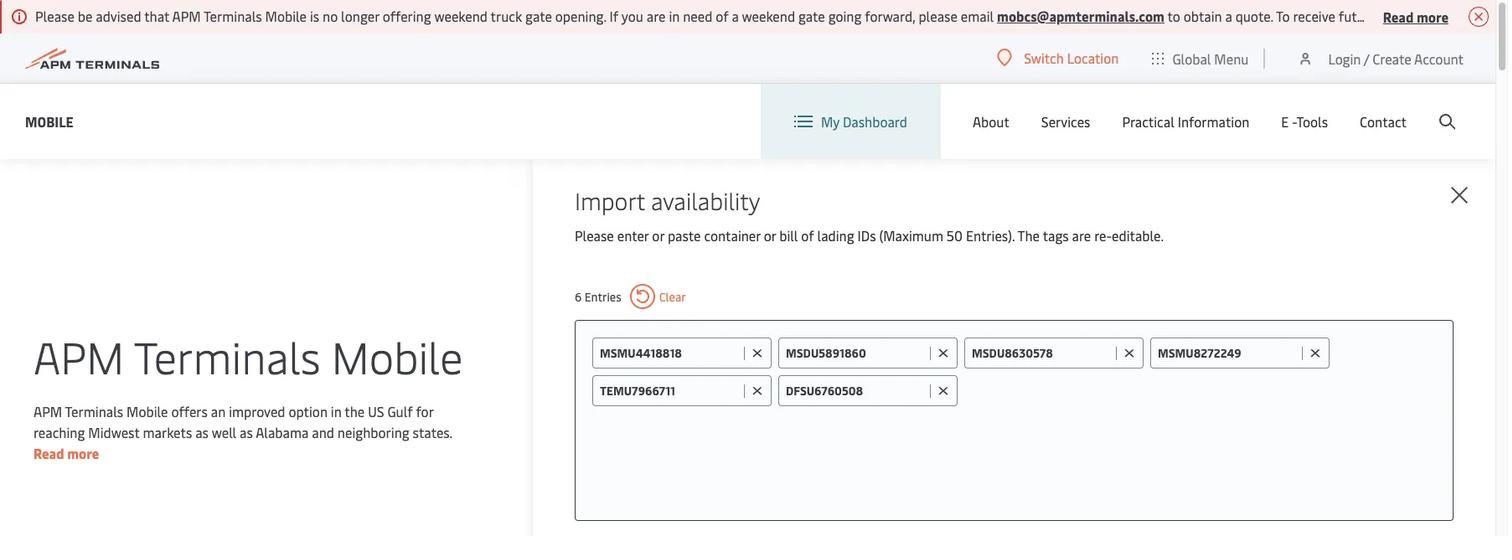 Task type: describe. For each thing, give the bounding box(es) containing it.
if
[[610, 7, 619, 25]]

going
[[829, 7, 862, 25]]

my
[[821, 112, 840, 131]]

please for please enter or paste container or bill of lading ids (maximum 50 entries). the tags are re-editable.
[[575, 226, 614, 245]]

apm for apm terminals mobile offers an improved option in the us gulf for reaching midwest markets as well as alabama and neighboring states. read more
[[34, 402, 62, 420]]

e -tools button
[[1282, 84, 1329, 159]]

availability
[[651, 184, 761, 216]]

gulf
[[388, 402, 413, 420]]

us
[[368, 402, 384, 420]]

contact
[[1361, 112, 1408, 131]]

(maximum
[[880, 226, 944, 245]]

practical
[[1123, 112, 1175, 131]]

advised
[[96, 7, 141, 25]]

entries).
[[967, 226, 1015, 245]]

about button
[[973, 84, 1010, 159]]

read more
[[1384, 7, 1449, 26]]

practical information
[[1123, 112, 1250, 131]]

reaching
[[34, 423, 85, 441]]

login / create account link
[[1298, 34, 1465, 83]]

1 weekend from the left
[[435, 7, 488, 25]]

apm terminals mobile
[[34, 327, 463, 385]]

2 email from the left
[[1440, 7, 1473, 25]]

the
[[345, 402, 365, 420]]

the
[[1018, 226, 1040, 245]]

account
[[1415, 49, 1465, 67]]

offering
[[383, 7, 431, 25]]

mobcs@apmterminals.com link
[[998, 7, 1165, 25]]

2 weekend from the left
[[742, 7, 796, 25]]

import
[[575, 184, 645, 216]]

read inside "apm terminals mobile offers an improved option in the us gulf for reaching midwest markets as well as alabama and neighboring states. read more"
[[34, 444, 64, 462]]

2 gate from the left
[[799, 7, 826, 25]]

in inside "apm terminals mobile offers an improved option in the us gulf for reaching midwest markets as well as alabama and neighboring states. read more"
[[331, 402, 342, 420]]

1 horizontal spatial or
[[764, 226, 777, 245]]

information
[[1178, 112, 1250, 131]]

50
[[947, 226, 963, 245]]

container
[[705, 226, 761, 245]]

well
[[212, 423, 237, 441]]

future
[[1339, 7, 1377, 25]]

more inside button
[[1418, 7, 1449, 26]]

1 email from the left
[[961, 7, 994, 25]]

services button
[[1042, 84, 1091, 159]]

practical information button
[[1123, 84, 1250, 159]]

re-
[[1095, 226, 1113, 245]]

login
[[1329, 49, 1362, 67]]

/
[[1365, 49, 1370, 67]]

read more link
[[34, 444, 99, 462]]

is
[[310, 7, 320, 25]]

1 entered id text field from the left
[[972, 345, 1112, 361]]

1 as from the left
[[195, 423, 209, 441]]

editable.
[[1113, 226, 1165, 245]]

0 vertical spatial of
[[716, 7, 729, 25]]

longer
[[341, 7, 380, 25]]

be
[[78, 7, 93, 25]]

neighboring
[[338, 423, 410, 441]]

terminals for apm terminals mobile offers an improved option in the us gulf for reaching midwest markets as well as alabama and neighboring states. read more
[[65, 402, 123, 420]]

global menu
[[1173, 49, 1249, 67]]

read inside read more button
[[1384, 7, 1415, 26]]

mobcs@apmterminals.com
[[998, 7, 1165, 25]]

switch
[[1025, 49, 1064, 67]]

tools
[[1297, 112, 1329, 131]]

midwest
[[88, 423, 140, 441]]

1 a from the left
[[732, 7, 739, 25]]

truck
[[491, 7, 522, 25]]

contact button
[[1361, 84, 1408, 159]]

e -tools
[[1282, 112, 1329, 131]]

alerts
[[1380, 7, 1416, 25]]

services
[[1042, 112, 1091, 131]]

tags
[[1043, 226, 1069, 245]]

enter
[[618, 226, 649, 245]]

to
[[1168, 7, 1181, 25]]

lading
[[818, 226, 855, 245]]

mobile link
[[25, 111, 74, 132]]

alabama
[[256, 423, 309, 441]]

2 a from the left
[[1226, 7, 1233, 25]]



Task type: vqa. For each thing, say whether or not it's contained in the screenshot.
leftmost of
yes



Task type: locate. For each thing, give the bounding box(es) containing it.
obtain
[[1184, 7, 1223, 25]]

bill
[[780, 226, 798, 245]]

0 horizontal spatial please
[[35, 7, 74, 25]]

markets
[[143, 423, 192, 441]]

1 horizontal spatial gate
[[799, 7, 826, 25]]

-
[[1293, 112, 1297, 131]]

or
[[1476, 7, 1488, 25], [652, 226, 665, 245], [764, 226, 777, 245]]

as right well
[[240, 423, 253, 441]]

6 entries
[[575, 289, 622, 305]]

opening.
[[556, 7, 607, 25]]

1 vertical spatial of
[[802, 226, 815, 245]]

email right via
[[1440, 7, 1473, 25]]

0 horizontal spatial entered id text field
[[972, 345, 1112, 361]]

1 horizontal spatial entered id text field
[[1159, 345, 1299, 361]]

please
[[919, 7, 958, 25]]

close alert image
[[1470, 7, 1490, 27]]

about
[[973, 112, 1010, 131]]

1 horizontal spatial read
[[1384, 7, 1415, 26]]

global menu button
[[1136, 33, 1266, 83]]

email right please
[[961, 7, 994, 25]]

login / create account
[[1329, 49, 1465, 67]]

forward,
[[865, 7, 916, 25]]

0 vertical spatial terminals
[[204, 7, 262, 25]]

mobile
[[265, 7, 307, 25], [25, 112, 74, 130], [332, 327, 463, 385], [127, 402, 168, 420]]

Entered ID text field
[[600, 345, 740, 361], [786, 345, 926, 361], [600, 383, 740, 399], [786, 383, 926, 399]]

quote. to
[[1236, 7, 1291, 25]]

a right need
[[732, 7, 739, 25]]

gate right truck
[[526, 7, 552, 25]]

states.
[[413, 423, 452, 441]]

0 horizontal spatial of
[[716, 7, 729, 25]]

0 horizontal spatial read
[[34, 444, 64, 462]]

0 vertical spatial read
[[1384, 7, 1415, 26]]

2 vertical spatial apm
[[34, 402, 62, 420]]

6
[[575, 289, 582, 305]]

0 horizontal spatial as
[[195, 423, 209, 441]]

weekend right need
[[742, 7, 796, 25]]

an
[[211, 402, 226, 420]]

1 horizontal spatial of
[[802, 226, 815, 245]]

or right "enter"
[[652, 226, 665, 245]]

please enter or paste container or bill of lading ids (maximum 50 entries). the tags are re-editable.
[[575, 226, 1165, 245]]

please down import
[[575, 226, 614, 245]]

0 vertical spatial more
[[1418, 7, 1449, 26]]

my dashboard button
[[795, 84, 908, 159]]

option
[[289, 402, 328, 420]]

entries
[[585, 289, 622, 305]]

of right need
[[716, 7, 729, 25]]

terminals
[[204, 7, 262, 25], [134, 327, 321, 385], [65, 402, 123, 420]]

1 vertical spatial please
[[575, 226, 614, 245]]

need
[[683, 7, 713, 25]]

clear button
[[630, 284, 686, 309]]

0 vertical spatial in
[[669, 7, 680, 25]]

1 horizontal spatial please
[[575, 226, 614, 245]]

1 horizontal spatial email
[[1440, 7, 1473, 25]]

are left re-
[[1073, 226, 1092, 245]]

0 horizontal spatial weekend
[[435, 7, 488, 25]]

email
[[961, 7, 994, 25], [1440, 7, 1473, 25]]

no
[[323, 7, 338, 25]]

ids
[[858, 226, 877, 245]]

1 vertical spatial are
[[1073, 226, 1092, 245]]

create
[[1373, 49, 1412, 67]]

1 vertical spatial in
[[331, 402, 342, 420]]

weekend
[[435, 7, 488, 25], [742, 7, 796, 25]]

please
[[35, 7, 74, 25], [575, 226, 614, 245]]

improved
[[229, 402, 285, 420]]

1 horizontal spatial are
[[1073, 226, 1092, 245]]

mobile inside "apm terminals mobile offers an improved option in the us gulf for reaching midwest markets as well as alabama and neighboring states. read more"
[[127, 402, 168, 420]]

of right bill at right top
[[802, 226, 815, 245]]

apm
[[172, 7, 201, 25], [34, 327, 124, 385], [34, 402, 62, 420]]

more right 'alerts'
[[1418, 7, 1449, 26]]

clear
[[659, 289, 686, 305]]

weekend left truck
[[435, 7, 488, 25]]

are
[[647, 7, 666, 25], [1073, 226, 1092, 245]]

are right you
[[647, 7, 666, 25]]

more down reaching
[[67, 444, 99, 462]]

apm for apm terminals mobile
[[34, 327, 124, 385]]

location
[[1068, 49, 1119, 67]]

please left be
[[35, 7, 74, 25]]

2 entered id text field from the left
[[1159, 345, 1299, 361]]

1 horizontal spatial as
[[240, 423, 253, 441]]

1 horizontal spatial more
[[1418, 7, 1449, 26]]

switch location
[[1025, 49, 1119, 67]]

apm inside "apm terminals mobile offers an improved option in the us gulf for reaching midwest markets as well as alabama and neighboring states. read more"
[[34, 402, 62, 420]]

0 horizontal spatial or
[[652, 226, 665, 245]]

2 vertical spatial terminals
[[65, 402, 123, 420]]

in left the
[[331, 402, 342, 420]]

read
[[1384, 7, 1415, 26], [34, 444, 64, 462]]

sm
[[1491, 7, 1509, 25]]

2 horizontal spatial or
[[1476, 7, 1488, 25]]

via
[[1419, 7, 1436, 25]]

that
[[144, 7, 169, 25]]

or left sm
[[1476, 7, 1488, 25]]

0 vertical spatial are
[[647, 7, 666, 25]]

0 horizontal spatial in
[[331, 402, 342, 420]]

Entered ID text field
[[972, 345, 1112, 361], [1159, 345, 1299, 361]]

1 horizontal spatial a
[[1226, 7, 1233, 25]]

1 vertical spatial more
[[67, 444, 99, 462]]

of
[[716, 7, 729, 25], [802, 226, 815, 245]]

0 horizontal spatial are
[[647, 7, 666, 25]]

terminals up an
[[134, 327, 321, 385]]

for
[[416, 402, 434, 420]]

0 horizontal spatial email
[[961, 7, 994, 25]]

more inside "apm terminals mobile offers an improved option in the us gulf for reaching midwest markets as well as alabama and neighboring states. read more"
[[67, 444, 99, 462]]

1 vertical spatial apm
[[34, 327, 124, 385]]

0 horizontal spatial gate
[[526, 7, 552, 25]]

global
[[1173, 49, 1212, 67]]

you
[[622, 7, 644, 25]]

a right obtain
[[1226, 7, 1233, 25]]

e
[[1282, 112, 1290, 131]]

2 as from the left
[[240, 423, 253, 441]]

1 horizontal spatial weekend
[[742, 7, 796, 25]]

paste
[[668, 226, 701, 245]]

0 horizontal spatial a
[[732, 7, 739, 25]]

1 horizontal spatial in
[[669, 7, 680, 25]]

terminals right that
[[204, 7, 262, 25]]

1 gate from the left
[[526, 7, 552, 25]]

1 vertical spatial terminals
[[134, 327, 321, 385]]

in
[[669, 7, 680, 25], [331, 402, 342, 420]]

gate
[[526, 7, 552, 25], [799, 7, 826, 25]]

offers
[[171, 402, 208, 420]]

read down reaching
[[34, 444, 64, 462]]

please be advised that apm terminals mobile is no longer offering weekend truck gate opening. if you are in need of a weekend gate going forward, please email mobcs@apmterminals.com to obtain a quote. to receive future alerts via email or sm
[[35, 7, 1509, 25]]

0 vertical spatial apm
[[172, 7, 201, 25]]

read more button
[[1384, 6, 1449, 27]]

read left via
[[1384, 7, 1415, 26]]

terminals up 'midwest'
[[65, 402, 123, 420]]

1 vertical spatial read
[[34, 444, 64, 462]]

my dashboard
[[821, 112, 908, 131]]

apm terminals mobile offers an improved option in the us gulf for reaching midwest markets as well as alabama and neighboring states. read more
[[34, 402, 452, 462]]

in left need
[[669, 7, 680, 25]]

terminals for apm terminals mobile
[[134, 327, 321, 385]]

or left bill at right top
[[764, 226, 777, 245]]

import availability
[[575, 184, 761, 216]]

0 vertical spatial please
[[35, 7, 74, 25]]

gate left going
[[799, 7, 826, 25]]

a
[[732, 7, 739, 25], [1226, 7, 1233, 25]]

and
[[312, 423, 334, 441]]

switch location button
[[998, 49, 1119, 67]]

menu
[[1215, 49, 1249, 67]]

0 horizontal spatial more
[[67, 444, 99, 462]]

please for please be advised that apm terminals mobile is no longer offering weekend truck gate opening. if you are in need of a weekend gate going forward, please email mobcs@apmterminals.com to obtain a quote. to receive future alerts via email or sm
[[35, 7, 74, 25]]

as left well
[[195, 423, 209, 441]]

terminals inside "apm terminals mobile offers an improved option in the us gulf for reaching midwest markets as well as alabama and neighboring states. read more"
[[65, 402, 123, 420]]



